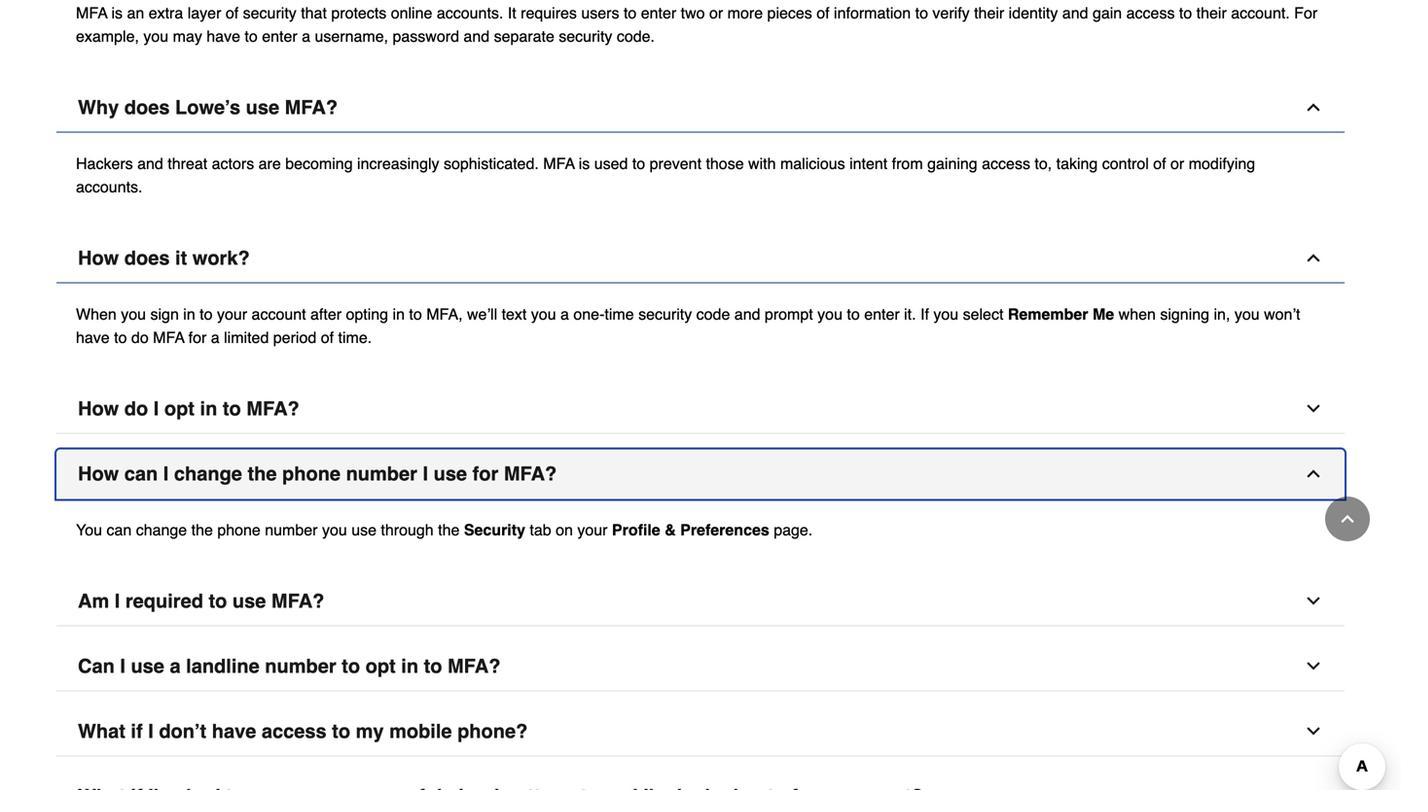 Task type: locate. For each thing, give the bounding box(es) containing it.
0 vertical spatial or
[[709, 4, 723, 22]]

number up what if i don't have access to my mobile phone? at left
[[265, 656, 336, 678]]

mfa? up becoming
[[285, 96, 338, 119]]

2 chevron down image from the top
[[1304, 657, 1323, 677]]

to inside when signing in, you won't have to do mfa for a limited period of time.
[[114, 329, 127, 347]]

1 vertical spatial does
[[124, 247, 170, 270]]

chevron down image
[[1304, 592, 1323, 611], [1304, 657, 1323, 677], [1304, 722, 1323, 742]]

to left it. on the right top of page
[[847, 306, 860, 324]]

identity
[[1009, 4, 1058, 22]]

to
[[624, 4, 637, 22], [915, 4, 928, 22], [1179, 4, 1192, 22], [245, 27, 258, 45], [632, 155, 645, 173], [200, 306, 213, 324], [409, 306, 422, 324], [847, 306, 860, 324], [114, 329, 127, 347], [223, 398, 241, 420], [209, 591, 227, 613], [342, 656, 360, 678], [424, 656, 442, 678], [332, 721, 350, 743]]

1 vertical spatial is
[[579, 155, 590, 173]]

chevron down image inside how do i opt in to mfa? button
[[1304, 399, 1323, 419]]

2 horizontal spatial mfa
[[543, 155, 575, 173]]

chevron up image inside how can i change the phone number i use for mfa? button
[[1304, 465, 1323, 484]]

information
[[834, 4, 911, 22]]

chevron down image inside am i required to use mfa? button
[[1304, 592, 1323, 611]]

my
[[356, 721, 384, 743]]

a left landline
[[170, 656, 181, 678]]

1 does from the top
[[124, 96, 170, 119]]

if
[[920, 306, 929, 324]]

1 vertical spatial access
[[982, 155, 1030, 173]]

phone?
[[457, 721, 528, 743]]

0 vertical spatial does
[[124, 96, 170, 119]]

chevron up image inside how does it work? button
[[1304, 249, 1323, 268]]

layer
[[188, 4, 221, 22]]

1 vertical spatial chevron down image
[[1304, 657, 1323, 677]]

can right you
[[106, 521, 132, 539]]

1 vertical spatial chevron down image
[[1304, 788, 1323, 791]]

1 vertical spatial can
[[106, 521, 132, 539]]

how for how can i change the phone number i use for mfa?
[[78, 463, 119, 486]]

can inside button
[[124, 463, 158, 486]]

1 vertical spatial chevron up image
[[1304, 465, 1323, 484]]

1 vertical spatial opt
[[365, 656, 396, 678]]

you inside mfa is an extra layer of security that protects online accounts. it requires users to enter two or more pieces of information to verify their identity and gain access to their account. for example, you may have to enter a username, password and separate security code.
[[143, 27, 168, 45]]

0 horizontal spatial their
[[974, 4, 1004, 22]]

0 vertical spatial mfa
[[76, 4, 107, 22]]

a inside 'can i use a landline number to opt in to mfa?' button
[[170, 656, 181, 678]]

1 vertical spatial have
[[76, 329, 110, 347]]

0 vertical spatial chevron up image
[[1304, 249, 1323, 268]]

enter up code.
[[641, 4, 676, 22]]

you right in,
[[1234, 306, 1260, 324]]

0 horizontal spatial for
[[188, 329, 207, 347]]

1 horizontal spatial enter
[[641, 4, 676, 22]]

have down when
[[76, 329, 110, 347]]

3 chevron down image from the top
[[1304, 722, 1323, 742]]

0 horizontal spatial access
[[262, 721, 327, 743]]

can for i
[[124, 463, 158, 486]]

0 vertical spatial can
[[124, 463, 158, 486]]

of right control
[[1153, 155, 1166, 173]]

0 vertical spatial number
[[346, 463, 417, 486]]

an
[[127, 4, 144, 22]]

0 vertical spatial chevron down image
[[1304, 592, 1323, 611]]

tab
[[530, 521, 551, 539]]

preferences
[[680, 521, 769, 539]]

2 vertical spatial security
[[638, 306, 692, 324]]

you
[[143, 27, 168, 45], [121, 306, 146, 324], [531, 306, 556, 324], [817, 306, 843, 324], [933, 306, 958, 324], [1234, 306, 1260, 324], [322, 521, 347, 539]]

you inside when signing in, you won't have to do mfa for a limited period of time.
[[1234, 306, 1260, 324]]

number down "how can i change the phone number i use for mfa?"
[[265, 521, 318, 539]]

and left threat
[[137, 155, 163, 173]]

to right used
[[632, 155, 645, 173]]

a left the limited
[[211, 329, 220, 347]]

you down extra
[[143, 27, 168, 45]]

for left the limited
[[188, 329, 207, 347]]

mfa up example,
[[76, 4, 107, 22]]

1 vertical spatial chevron up image
[[1338, 510, 1357, 529]]

2 vertical spatial have
[[212, 721, 256, 743]]

2 vertical spatial chevron down image
[[1304, 722, 1323, 742]]

in,
[[1214, 306, 1230, 324]]

1 vertical spatial number
[[265, 521, 318, 539]]

threat
[[168, 155, 207, 173]]

i right can
[[120, 656, 125, 678]]

access down can i use a landline number to opt in to mfa? at the bottom left of page
[[262, 721, 327, 743]]

chevron down image inside 'can i use a landline number to opt in to mfa?' button
[[1304, 657, 1323, 677]]

chevron up image
[[1304, 98, 1323, 117], [1304, 465, 1323, 484]]

code
[[696, 306, 730, 324]]

opt
[[164, 398, 195, 420], [365, 656, 396, 678]]

1 horizontal spatial phone
[[282, 463, 341, 486]]

2 chevron up image from the top
[[1304, 465, 1323, 484]]

when signing in, you won't have to do mfa for a limited period of time.
[[76, 306, 1300, 347]]

it
[[508, 4, 516, 22]]

1 horizontal spatial accounts.
[[437, 4, 503, 22]]

change down how do i opt in to mfa? at the bottom left
[[174, 463, 242, 486]]

how can i change the phone number i use for mfa?
[[78, 463, 557, 486]]

2 how from the top
[[78, 398, 119, 420]]

mfa inside hackers and threat actors are becoming increasingly sophisticated. mfa is used to prevent those with malicious intent from gaining access to, taking control of or modifying accounts.
[[543, 155, 575, 173]]

2 vertical spatial how
[[78, 463, 119, 486]]

mfa inside when signing in, you won't have to do mfa for a limited period of time.
[[153, 329, 185, 347]]

0 horizontal spatial phone
[[217, 521, 261, 539]]

to inside hackers and threat actors are becoming increasingly sophisticated. mfa is used to prevent those with malicious intent from gaining access to, taking control of or modifying accounts.
[[632, 155, 645, 173]]

2 vertical spatial mfa
[[153, 329, 185, 347]]

becoming
[[285, 155, 353, 173]]

does right why
[[124, 96, 170, 119]]

opt up my
[[365, 656, 396, 678]]

security left that on the top left of page
[[243, 4, 297, 22]]

mfa? inside "button"
[[285, 96, 338, 119]]

opt inside button
[[164, 398, 195, 420]]

it.
[[904, 306, 916, 324]]

1 vertical spatial mfa
[[543, 155, 575, 173]]

is left used
[[579, 155, 590, 173]]

0 horizontal spatial or
[[709, 4, 723, 22]]

use right lowe's on the top left
[[246, 96, 279, 119]]

2 vertical spatial access
[[262, 721, 327, 743]]

chevron up image
[[1304, 249, 1323, 268], [1338, 510, 1357, 529]]

enter left it. on the right top of page
[[864, 306, 900, 324]]

to right 'may'
[[245, 27, 258, 45]]

accounts. inside hackers and threat actors are becoming increasingly sophisticated. mfa is used to prevent those with malicious intent from gaining access to, taking control of or modifying accounts.
[[76, 178, 143, 196]]

those
[[706, 155, 744, 173]]

1 horizontal spatial your
[[577, 521, 608, 539]]

we'll
[[467, 306, 497, 324]]

on
[[556, 521, 573, 539]]

0 vertical spatial access
[[1126, 4, 1175, 22]]

verify
[[932, 4, 970, 22]]

your up the limited
[[217, 306, 247, 324]]

malicious
[[780, 155, 845, 173]]

what if i don't have access to my mobile phone?
[[78, 721, 528, 743]]

does left it
[[124, 247, 170, 270]]

you right text
[[531, 306, 556, 324]]

your
[[217, 306, 247, 324], [577, 521, 608, 539]]

how up you
[[78, 463, 119, 486]]

your right on
[[577, 521, 608, 539]]

does for how
[[124, 247, 170, 270]]

use inside button
[[131, 656, 164, 678]]

0 vertical spatial phone
[[282, 463, 341, 486]]

opt down sign on the top of the page
[[164, 398, 195, 420]]

chevron down image inside what if i don't have access to my mobile phone? button
[[1304, 722, 1323, 742]]

1 vertical spatial do
[[124, 398, 148, 420]]

time
[[605, 306, 634, 324]]

example,
[[76, 27, 139, 45]]

do
[[131, 329, 149, 347], [124, 398, 148, 420]]

can down how do i opt in to mfa? at the bottom left
[[124, 463, 158, 486]]

in
[[183, 306, 195, 324], [393, 306, 405, 324], [200, 398, 217, 420], [401, 656, 418, 678]]

2 horizontal spatial the
[[438, 521, 460, 539]]

or right two
[[709, 4, 723, 22]]

0 vertical spatial how
[[78, 247, 119, 270]]

phone
[[282, 463, 341, 486], [217, 521, 261, 539]]

1 horizontal spatial opt
[[365, 656, 396, 678]]

taking
[[1056, 155, 1098, 173]]

a down that on the top left of page
[[302, 27, 310, 45]]

1 horizontal spatial the
[[248, 463, 277, 486]]

0 vertical spatial chevron up image
[[1304, 98, 1323, 117]]

0 vertical spatial is
[[111, 4, 123, 22]]

number inside button
[[265, 656, 336, 678]]

1 vertical spatial your
[[577, 521, 608, 539]]

1 chevron down image from the top
[[1304, 399, 1323, 419]]

text
[[502, 306, 527, 324]]

1 chevron up image from the top
[[1304, 98, 1323, 117]]

profile
[[612, 521, 660, 539]]

or inside hackers and threat actors are becoming increasingly sophisticated. mfa is used to prevent those with malicious intent from gaining access to, taking control of or modifying accounts.
[[1170, 155, 1184, 173]]

mfa
[[76, 4, 107, 22], [543, 155, 575, 173], [153, 329, 185, 347]]

you right prompt
[[817, 306, 843, 324]]

change up the required
[[136, 521, 187, 539]]

1 vertical spatial security
[[559, 27, 612, 45]]

is left an
[[111, 4, 123, 22]]

&
[[665, 521, 676, 539]]

number up through
[[346, 463, 417, 486]]

mfa for when signing in, you won't have to do mfa for a limited period of time.
[[153, 329, 185, 347]]

a inside mfa is an extra layer of security that protects online accounts. it requires users to enter two or more pieces of information to verify their identity and gain access to their account. for example, you may have to enter a username, password and separate security code.
[[302, 27, 310, 45]]

1 horizontal spatial mfa
[[153, 329, 185, 347]]

for inside button
[[472, 463, 498, 486]]

how up when
[[78, 247, 119, 270]]

when
[[1119, 306, 1156, 324]]

or
[[709, 4, 723, 22], [1170, 155, 1184, 173]]

to left my
[[332, 721, 350, 743]]

can i use a landline number to opt in to mfa? button
[[56, 643, 1345, 692]]

1 how from the top
[[78, 247, 119, 270]]

have right the don't at the bottom left
[[212, 721, 256, 743]]

their left account.
[[1196, 4, 1227, 22]]

to down the limited
[[223, 398, 241, 420]]

0 horizontal spatial is
[[111, 4, 123, 22]]

access right 'gain'
[[1126, 4, 1175, 22]]

for up security
[[472, 463, 498, 486]]

required
[[125, 591, 203, 613]]

accounts. inside mfa is an extra layer of security that protects online accounts. it requires users to enter two or more pieces of information to verify their identity and gain access to their account. for example, you may have to enter a username, password and separate security code.
[[437, 4, 503, 22]]

1 vertical spatial how
[[78, 398, 119, 420]]

accounts. down hackers
[[76, 178, 143, 196]]

chevron down image for to
[[1304, 657, 1323, 677]]

to up code.
[[624, 4, 637, 22]]

opting
[[346, 306, 388, 324]]

1 horizontal spatial their
[[1196, 4, 1227, 22]]

access inside hackers and threat actors are becoming increasingly sophisticated. mfa is used to prevent those with malicious intent from gaining access to, taking control of or modifying accounts.
[[982, 155, 1030, 173]]

1 horizontal spatial chevron up image
[[1338, 510, 1357, 529]]

or inside mfa is an extra layer of security that protects online accounts. it requires users to enter two or more pieces of information to verify their identity and gain access to their account. for example, you may have to enter a username, password and separate security code.
[[709, 4, 723, 22]]

when you sign in to your account after opting in to mfa, we'll text you a one-time security code and prompt you to enter it. if you select remember me
[[76, 306, 1114, 324]]

number
[[346, 463, 417, 486], [265, 521, 318, 539], [265, 656, 336, 678]]

1 chevron down image from the top
[[1304, 592, 1323, 611]]

mfa left used
[[543, 155, 575, 173]]

mfa? up the 'phone?'
[[448, 656, 501, 678]]

chevron down image
[[1304, 399, 1323, 419], [1304, 788, 1323, 791]]

how for how does it work?
[[78, 247, 119, 270]]

mfa down sign on the top of the page
[[153, 329, 185, 347]]

requires
[[521, 4, 577, 22]]

chevron up image inside why does lowe's use mfa? "button"
[[1304, 98, 1323, 117]]

0 vertical spatial opt
[[164, 398, 195, 420]]

you can change the phone number you use through the security tab on your profile & preferences page.
[[76, 521, 813, 539]]

0 horizontal spatial mfa
[[76, 4, 107, 22]]

control
[[1102, 155, 1149, 173]]

mfa? down period
[[246, 398, 299, 420]]

accounts.
[[437, 4, 503, 22], [76, 178, 143, 196]]

of
[[226, 4, 239, 22], [817, 4, 830, 22], [1153, 155, 1166, 173], [321, 329, 334, 347]]

0 horizontal spatial your
[[217, 306, 247, 324]]

1 vertical spatial change
[[136, 521, 187, 539]]

i down how do i opt in to mfa? at the bottom left
[[163, 463, 169, 486]]

you right if
[[933, 306, 958, 324]]

2 horizontal spatial access
[[1126, 4, 1175, 22]]

mfa? inside button
[[448, 656, 501, 678]]

have down layer
[[207, 27, 240, 45]]

when
[[76, 306, 117, 324]]

security down users
[[559, 27, 612, 45]]

accounts. left it
[[437, 4, 503, 22]]

password
[[393, 27, 459, 45]]

of inside hackers and threat actors are becoming increasingly sophisticated. mfa is used to prevent those with malicious intent from gaining access to, taking control of or modifying accounts.
[[1153, 155, 1166, 173]]

sophisticated.
[[444, 155, 539, 173]]

3 how from the top
[[78, 463, 119, 486]]

access left to,
[[982, 155, 1030, 173]]

how down when
[[78, 398, 119, 420]]

0 vertical spatial enter
[[641, 4, 676, 22]]

0 horizontal spatial enter
[[262, 27, 297, 45]]

prompt
[[765, 306, 813, 324]]

0 horizontal spatial accounts.
[[76, 178, 143, 196]]

0 vertical spatial chevron down image
[[1304, 399, 1323, 419]]

i up through
[[423, 463, 428, 486]]

2 chevron down image from the top
[[1304, 788, 1323, 791]]

increasingly
[[357, 155, 439, 173]]

1 horizontal spatial is
[[579, 155, 590, 173]]

0 vertical spatial security
[[243, 4, 297, 22]]

2 does from the top
[[124, 247, 170, 270]]

0 horizontal spatial chevron up image
[[1304, 249, 1323, 268]]

does
[[124, 96, 170, 119], [124, 247, 170, 270]]

change
[[174, 463, 242, 486], [136, 521, 187, 539]]

have inside button
[[212, 721, 256, 743]]

0 vertical spatial accounts.
[[437, 4, 503, 22]]

enter left 'username,'
[[262, 27, 297, 45]]

select
[[963, 306, 1003, 324]]

or left modifying
[[1170, 155, 1184, 173]]

0 vertical spatial change
[[174, 463, 242, 486]]

1 horizontal spatial or
[[1170, 155, 1184, 173]]

1 horizontal spatial access
[[982, 155, 1030, 173]]

0 vertical spatial do
[[131, 329, 149, 347]]

use
[[246, 96, 279, 119], [434, 463, 467, 486], [351, 521, 377, 539], [232, 591, 266, 613], [131, 656, 164, 678]]

to down when
[[114, 329, 127, 347]]

security right time
[[638, 306, 692, 324]]

0 horizontal spatial opt
[[164, 398, 195, 420]]

1 vertical spatial for
[[472, 463, 498, 486]]

their
[[974, 4, 1004, 22], [1196, 4, 1227, 22]]

is inside hackers and threat actors are becoming increasingly sophisticated. mfa is used to prevent those with malicious intent from gaining access to, taking control of or modifying accounts.
[[579, 155, 590, 173]]

1 vertical spatial accounts.
[[76, 178, 143, 196]]

am
[[78, 591, 109, 613]]

for inside when signing in, you won't have to do mfa for a limited period of time.
[[188, 329, 207, 347]]

2 horizontal spatial enter
[[864, 306, 900, 324]]

does inside "button"
[[124, 96, 170, 119]]

does inside button
[[124, 247, 170, 270]]

1 horizontal spatial for
[[472, 463, 498, 486]]

their right the verify
[[974, 4, 1004, 22]]

0 vertical spatial for
[[188, 329, 207, 347]]

lowe's
[[175, 96, 240, 119]]

0 vertical spatial have
[[207, 27, 240, 45]]

protects
[[331, 4, 387, 22]]

2 vertical spatial number
[[265, 656, 336, 678]]

of down after
[[321, 329, 334, 347]]

use right can
[[131, 656, 164, 678]]

1 vertical spatial or
[[1170, 155, 1184, 173]]

use inside "button"
[[246, 96, 279, 119]]

and
[[1062, 4, 1088, 22], [464, 27, 490, 45], [137, 155, 163, 173], [734, 306, 760, 324]]

to up my
[[342, 656, 360, 678]]



Task type: describe. For each thing, give the bounding box(es) containing it.
can
[[78, 656, 115, 678]]

1 their from the left
[[974, 4, 1004, 22]]

opt inside button
[[365, 656, 396, 678]]

username,
[[315, 27, 388, 45]]

am i required to use mfa? button
[[56, 577, 1345, 627]]

to left account.
[[1179, 4, 1192, 22]]

how do i opt in to mfa?
[[78, 398, 299, 420]]

am i required to use mfa?
[[78, 591, 324, 613]]

do inside button
[[124, 398, 148, 420]]

and right code
[[734, 306, 760, 324]]

number for to
[[265, 656, 336, 678]]

have inside mfa is an extra layer of security that protects online accounts. it requires users to enter two or more pieces of information to verify their identity and gain access to their account. for example, you may have to enter a username, password and separate security code.
[[207, 27, 240, 45]]

scroll to top element
[[1325, 497, 1370, 542]]

and inside hackers and threat actors are becoming increasingly sophisticated. mfa is used to prevent those with malicious intent from gaining access to, taking control of or modifying accounts.
[[137, 155, 163, 173]]

security
[[464, 521, 525, 539]]

that
[[301, 4, 327, 22]]

mfa,
[[426, 306, 463, 324]]

pieces
[[767, 4, 812, 22]]

2 their from the left
[[1196, 4, 1227, 22]]

and left separate
[[464, 27, 490, 45]]

does for why
[[124, 96, 170, 119]]

mfa inside mfa is an extra layer of security that protects online accounts. it requires users to enter two or more pieces of information to verify their identity and gain access to their account. for example, you may have to enter a username, password and separate security code.
[[76, 4, 107, 22]]

sign
[[150, 306, 179, 324]]

of right layer
[[226, 4, 239, 22]]

account.
[[1231, 4, 1290, 22]]

code.
[[617, 27, 655, 45]]

mfa for hackers and threat actors are becoming increasingly sophisticated. mfa is used to prevent those with malicious intent from gaining access to, taking control of or modifying accounts.
[[543, 155, 575, 173]]

actors
[[212, 155, 254, 173]]

it
[[175, 247, 187, 270]]

2 horizontal spatial security
[[638, 306, 692, 324]]

1 horizontal spatial security
[[559, 27, 612, 45]]

how can i change the phone number i use for mfa? button
[[56, 450, 1345, 500]]

have inside when signing in, you won't have to do mfa for a limited period of time.
[[76, 329, 110, 347]]

chevron down image for phone?
[[1304, 722, 1323, 742]]

intent
[[849, 155, 888, 173]]

used
[[594, 155, 628, 173]]

of right pieces
[[817, 4, 830, 22]]

limited
[[224, 329, 269, 347]]

in inside button
[[200, 398, 217, 420]]

period
[[273, 329, 316, 347]]

if
[[131, 721, 143, 743]]

to,
[[1035, 155, 1052, 173]]

remember
[[1008, 306, 1088, 324]]

use up you can change the phone number you use through the security tab on your profile & preferences page.
[[434, 463, 467, 486]]

account
[[252, 306, 306, 324]]

from
[[892, 155, 923, 173]]

how does it work? button
[[56, 234, 1345, 284]]

use up landline
[[232, 591, 266, 613]]

mfa is an extra layer of security that protects online accounts. it requires users to enter two or more pieces of information to verify their identity and gain access to their account. for example, you may have to enter a username, password and separate security code.
[[76, 4, 1318, 45]]

and left 'gain'
[[1062, 4, 1088, 22]]

in inside button
[[401, 656, 418, 678]]

number for you
[[265, 521, 318, 539]]

landline
[[186, 656, 259, 678]]

mfa? up can i use a landline number to opt in to mfa? at the bottom left of page
[[271, 591, 324, 613]]

extra
[[149, 4, 183, 22]]

to up the mobile
[[424, 656, 442, 678]]

access inside mfa is an extra layer of security that protects online accounts. it requires users to enter two or more pieces of information to verify their identity and gain access to their account. for example, you may have to enter a username, password and separate security code.
[[1126, 4, 1175, 22]]

may
[[173, 27, 202, 45]]

i right "am"
[[115, 591, 120, 613]]

page.
[[774, 521, 813, 539]]

of inside when signing in, you won't have to do mfa for a limited period of time.
[[321, 329, 334, 347]]

a left one-
[[560, 306, 569, 324]]

how for how do i opt in to mfa?
[[78, 398, 119, 420]]

i inside button
[[120, 656, 125, 678]]

can i use a landline number to opt in to mfa?
[[78, 656, 501, 678]]

chevron up image for how can i change the phone number i use for mfa?
[[1304, 465, 1323, 484]]

hackers
[[76, 155, 133, 173]]

0 horizontal spatial the
[[191, 521, 213, 539]]

are
[[258, 155, 281, 173]]

what if i don't have access to my mobile phone? button
[[56, 708, 1345, 757]]

for
[[1294, 4, 1318, 22]]

i down sign on the top of the page
[[153, 398, 159, 420]]

separate
[[494, 27, 554, 45]]

after
[[310, 306, 342, 324]]

use left through
[[351, 521, 377, 539]]

is inside mfa is an extra layer of security that protects online accounts. it requires users to enter two or more pieces of information to verify their identity and gain access to their account. for example, you may have to enter a username, password and separate security code.
[[111, 4, 123, 22]]

for for mfa
[[188, 329, 207, 347]]

1 vertical spatial phone
[[217, 521, 261, 539]]

one-
[[573, 306, 605, 324]]

chevron up image inside scroll to top element
[[1338, 510, 1357, 529]]

number inside button
[[346, 463, 417, 486]]

change inside button
[[174, 463, 242, 486]]

you down "how can i change the phone number i use for mfa?"
[[322, 521, 347, 539]]

for for use
[[472, 463, 498, 486]]

to left the verify
[[915, 4, 928, 22]]

me
[[1093, 306, 1114, 324]]

0 horizontal spatial security
[[243, 4, 297, 22]]

how do i opt in to mfa? button
[[56, 385, 1345, 434]]

how does it work?
[[78, 247, 250, 270]]

to left mfa,
[[409, 306, 422, 324]]

to right sign on the top of the page
[[200, 306, 213, 324]]

prevent
[[650, 155, 701, 173]]

modifying
[[1189, 155, 1255, 173]]

online
[[391, 4, 432, 22]]

time.
[[338, 329, 372, 347]]

with
[[748, 155, 776, 173]]

mobile
[[389, 721, 452, 743]]

phone inside button
[[282, 463, 341, 486]]

do inside when signing in, you won't have to do mfa for a limited period of time.
[[131, 329, 149, 347]]

a inside when signing in, you won't have to do mfa for a limited period of time.
[[211, 329, 220, 347]]

access inside what if i don't have access to my mobile phone? button
[[262, 721, 327, 743]]

why does lowe's use mfa?
[[78, 96, 338, 119]]

won't
[[1264, 306, 1300, 324]]

through
[[381, 521, 434, 539]]

0 vertical spatial your
[[217, 306, 247, 324]]

gain
[[1093, 4, 1122, 22]]

can for change
[[106, 521, 132, 539]]

to right the required
[[209, 591, 227, 613]]

two
[[681, 4, 705, 22]]

signing
[[1160, 306, 1209, 324]]

the inside button
[[248, 463, 277, 486]]

what
[[78, 721, 125, 743]]

don't
[[159, 721, 206, 743]]

why
[[78, 96, 119, 119]]

users
[[581, 4, 619, 22]]

chevron up image for why does lowe's use mfa?
[[1304, 98, 1323, 117]]

2 vertical spatial enter
[[864, 306, 900, 324]]

i right if
[[148, 721, 153, 743]]

gaining
[[927, 155, 978, 173]]

1 vertical spatial enter
[[262, 27, 297, 45]]

more
[[727, 4, 763, 22]]

work?
[[192, 247, 250, 270]]

hackers and threat actors are becoming increasingly sophisticated. mfa is used to prevent those with malicious intent from gaining access to, taking control of or modifying accounts.
[[76, 155, 1255, 196]]

mfa? up tab
[[504, 463, 557, 486]]

you left sign on the top of the page
[[121, 306, 146, 324]]

you
[[76, 521, 102, 539]]



Task type: vqa. For each thing, say whether or not it's contained in the screenshot.
chevron down image
yes



